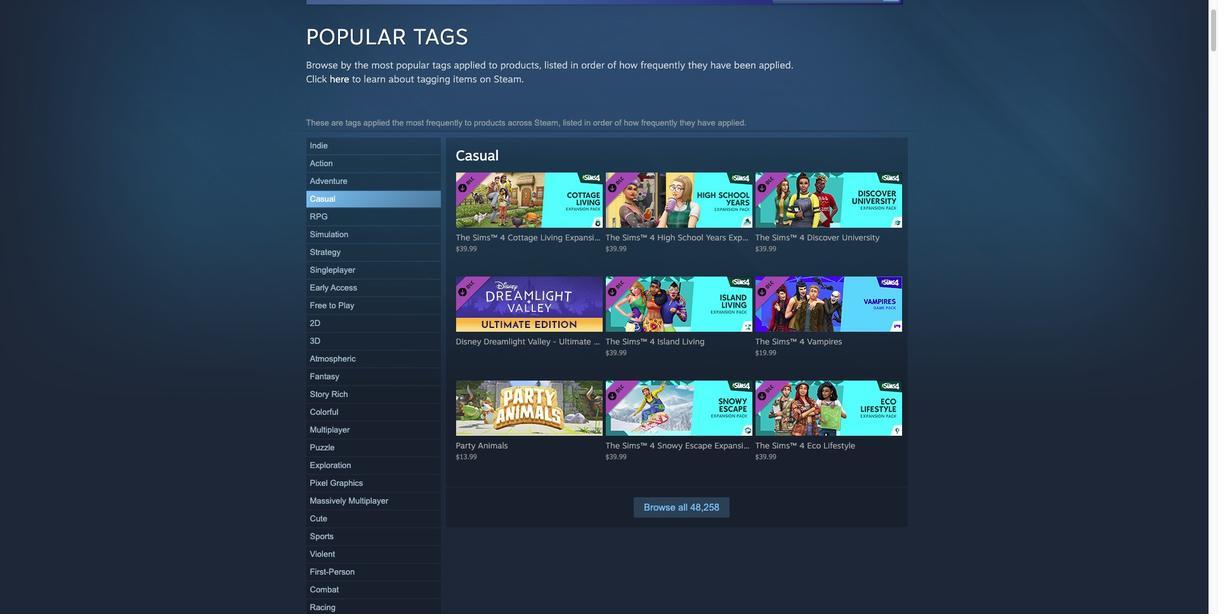 Task type: describe. For each thing, give the bounding box(es) containing it.
4 for high
[[650, 232, 655, 242]]

sims™ for vampires
[[772, 336, 797, 346]]

eco
[[807, 440, 821, 451]]

1 vertical spatial how
[[624, 118, 639, 128]]

discover
[[807, 232, 840, 242]]

dreamlight
[[484, 336, 526, 346]]

the for the sims™ 4 high school years expansion pack
[[606, 232, 620, 242]]

the sims™ 4 island living $39.99
[[606, 336, 705, 357]]

expansion inside the sims™ 4 high school years expansion pack $39.99
[[729, 232, 768, 242]]

edition
[[594, 336, 620, 346]]

popular
[[306, 23, 407, 49]]

the for the sims™ 4 vampires
[[755, 336, 770, 346]]

high
[[658, 232, 675, 242]]

the for the sims™ 4 snowy escape expansion pack
[[606, 440, 620, 451]]

early
[[310, 283, 329, 293]]

applied inside 'browse by the most popular tags applied to products, listed in order of how frequently they have been applied. click here to learn about tagging items on steam.'
[[454, 59, 486, 71]]

colorful
[[310, 407, 338, 417]]

rpg
[[310, 212, 328, 221]]

$39.99 inside the sims™ 4 snowy escape expansion pack $39.99
[[606, 452, 627, 461]]

early access
[[310, 283, 357, 293]]

on
[[480, 73, 491, 85]]

across
[[508, 118, 532, 128]]

puzzle
[[310, 443, 335, 452]]

exploration
[[310, 461, 351, 470]]

access
[[331, 283, 357, 293]]

how inside 'browse by the most popular tags applied to products, listed in order of how frequently they have been applied. click here to learn about tagging items on steam.'
[[619, 59, 638, 71]]

browse for browse by the most popular tags applied to products, listed in order of how frequently they have been applied. click here to learn about tagging items on steam.
[[306, 59, 338, 71]]

all
[[678, 502, 688, 513]]

frequently inside 'browse by the most popular tags applied to products, listed in order of how frequently they have been applied. click here to learn about tagging items on steam.'
[[641, 59, 685, 71]]

have inside 'browse by the most popular tags applied to products, listed in order of how frequently they have been applied. click here to learn about tagging items on steam.'
[[711, 59, 731, 71]]

the sims™ 4 snowy escape expansion pack $39.99
[[606, 440, 774, 461]]

expansion for escape
[[715, 440, 753, 451]]

island
[[658, 336, 680, 346]]

massively multiplayer
[[310, 496, 388, 506]]

$39.99 inside the sims™ 4 eco lifestyle $39.99
[[755, 452, 777, 461]]

the sims™ 4 high school years expansion pack $39.99
[[606, 232, 788, 253]]

pack for the sims™ 4 snowy escape expansion pack
[[756, 440, 774, 451]]

escape
[[685, 440, 712, 451]]

48,258
[[691, 502, 720, 513]]

1 vertical spatial of
[[615, 118, 622, 128]]

these
[[306, 118, 329, 128]]

free
[[310, 301, 327, 310]]

about
[[389, 73, 414, 85]]

massively
[[310, 496, 346, 506]]

popular tags
[[306, 23, 469, 49]]

casual link
[[456, 147, 499, 164]]

pixel graphics
[[310, 478, 363, 488]]

the inside 'browse by the most popular tags applied to products, listed in order of how frequently they have been applied. click here to learn about tagging items on steam.'
[[354, 59, 369, 71]]

story rich
[[310, 390, 348, 399]]

0 horizontal spatial casual
[[310, 194, 336, 204]]

sims™ for snowy
[[622, 440, 647, 451]]

vampires
[[807, 336, 842, 346]]

1 vertical spatial they
[[680, 118, 696, 128]]

violent
[[310, 550, 335, 559]]

order inside 'browse by the most popular tags applied to products, listed in order of how frequently they have been applied. click here to learn about tagging items on steam.'
[[581, 59, 605, 71]]

sports
[[310, 532, 334, 541]]

story
[[310, 390, 329, 399]]

strategy
[[310, 247, 341, 257]]

the for the sims™ 4 cottage living expansion pack
[[456, 232, 470, 242]]

3d
[[310, 336, 321, 346]]

to up on
[[489, 59, 498, 71]]

are
[[331, 118, 343, 128]]

products,
[[501, 59, 542, 71]]

the for the sims™ 4 discover university
[[755, 232, 770, 242]]

-
[[553, 336, 557, 346]]

to left 'play'
[[329, 301, 336, 310]]

racing
[[310, 603, 336, 612]]

expansion for living
[[565, 232, 604, 242]]

been
[[734, 59, 756, 71]]

action
[[310, 159, 333, 168]]

the sims™ 4 discover university $39.99
[[755, 232, 880, 253]]

1 vertical spatial applied.
[[718, 118, 747, 128]]

first-
[[310, 567, 329, 577]]

4 for island
[[650, 336, 655, 346]]

lifestyle
[[824, 440, 856, 451]]

person
[[329, 567, 355, 577]]

free to play
[[310, 301, 354, 310]]

atmospheric
[[310, 354, 356, 364]]

party animals $13.99
[[456, 440, 508, 461]]

listed inside 'browse by the most popular tags applied to products, listed in order of how frequently they have been applied. click here to learn about tagging items on steam.'
[[545, 59, 568, 71]]

graphics
[[330, 478, 363, 488]]

singleplayer
[[310, 265, 355, 275]]

school
[[678, 232, 704, 242]]

products
[[474, 118, 506, 128]]

they inside 'browse by the most popular tags applied to products, listed in order of how frequently they have been applied. click here to learn about tagging items on steam.'
[[688, 59, 708, 71]]

simulation
[[310, 230, 349, 239]]



Task type: locate. For each thing, give the bounding box(es) containing it.
sims™ right edition
[[622, 336, 647, 346]]

sims™ for island
[[622, 336, 647, 346]]

sims™ for eco
[[772, 440, 797, 451]]

sims™ up $19.99
[[772, 336, 797, 346]]

tags inside 'browse by the most popular tags applied to products, listed in order of how frequently they have been applied. click here to learn about tagging items on steam.'
[[432, 59, 451, 71]]

sims™ left discover at right top
[[772, 232, 797, 242]]

4 inside the sims™ 4 island living $39.99
[[650, 336, 655, 346]]

indie
[[310, 141, 328, 150]]

0 vertical spatial the
[[354, 59, 369, 71]]

0 horizontal spatial the
[[354, 59, 369, 71]]

in
[[571, 59, 579, 71], [585, 118, 591, 128]]

0 vertical spatial they
[[688, 59, 708, 71]]

the inside the sims™ 4 high school years expansion pack $39.99
[[606, 232, 620, 242]]

1 vertical spatial multiplayer
[[349, 496, 388, 506]]

1 vertical spatial casual
[[310, 194, 336, 204]]

0 vertical spatial casual
[[456, 147, 499, 164]]

most down about
[[406, 118, 424, 128]]

the up $19.99
[[755, 336, 770, 346]]

0 vertical spatial multiplayer
[[310, 425, 350, 435]]

living for cottage
[[540, 232, 563, 242]]

0 vertical spatial of
[[608, 59, 617, 71]]

sims™ left cottage
[[473, 232, 498, 242]]

4 inside the sims™ 4 discover university $39.99
[[800, 232, 805, 242]]

4 left high
[[650, 232, 655, 242]]

in inside 'browse by the most popular tags applied to products, listed in order of how frequently they have been applied. click here to learn about tagging items on steam.'
[[571, 59, 579, 71]]

0 horizontal spatial applied
[[364, 118, 390, 128]]

4
[[500, 232, 505, 242], [650, 232, 655, 242], [800, 232, 805, 242], [650, 336, 655, 346], [800, 336, 805, 346], [650, 440, 655, 451], [800, 440, 805, 451]]

4 inside the sims™ 4 cottage living expansion pack $39.99
[[500, 232, 505, 242]]

here link
[[330, 73, 349, 85]]

sims™ for high
[[622, 232, 647, 242]]

search search field
[[782, 0, 880, 2]]

pack inside the sims™ 4 snowy escape expansion pack $39.99
[[756, 440, 774, 451]]

0 horizontal spatial tags
[[346, 118, 361, 128]]

1 vertical spatial the
[[392, 118, 404, 128]]

browse up click
[[306, 59, 338, 71]]

the right the years
[[755, 232, 770, 242]]

expansion
[[565, 232, 604, 242], [729, 232, 768, 242], [715, 440, 753, 451]]

1 horizontal spatial casual
[[456, 147, 499, 164]]

$13.99
[[456, 452, 477, 461]]

2d
[[310, 319, 321, 328]]

pack inside the sims™ 4 cottage living expansion pack $39.99
[[606, 232, 624, 242]]

the inside the sims™ 4 snowy escape expansion pack $39.99
[[606, 440, 620, 451]]

0 horizontal spatial living
[[540, 232, 563, 242]]

$39.99 inside the sims™ 4 cottage living expansion pack $39.99
[[456, 244, 477, 253]]

0 vertical spatial applied.
[[759, 59, 794, 71]]

snowy
[[658, 440, 683, 451]]

$39.99 inside the sims™ 4 high school years expansion pack $39.99
[[606, 244, 627, 253]]

the down about
[[392, 118, 404, 128]]

4 inside the sims™ 4 eco lifestyle $39.99
[[800, 440, 805, 451]]

applied. right been
[[759, 59, 794, 71]]

the inside the sims™ 4 eco lifestyle $39.99
[[755, 440, 770, 451]]

living inside the sims™ 4 island living $39.99
[[682, 336, 705, 346]]

pack for the sims™ 4 cottage living expansion pack
[[606, 232, 624, 242]]

1 horizontal spatial most
[[406, 118, 424, 128]]

sims™ for discover
[[772, 232, 797, 242]]

the left eco
[[755, 440, 770, 451]]

tags right are
[[346, 118, 361, 128]]

of inside 'browse by the most popular tags applied to products, listed in order of how frequently they have been applied. click here to learn about tagging items on steam.'
[[608, 59, 617, 71]]

4 for snowy
[[650, 440, 655, 451]]

$19.99
[[755, 348, 777, 357]]

pixel
[[310, 478, 328, 488]]

living right cottage
[[540, 232, 563, 242]]

the sims™ 4 eco lifestyle $39.99
[[755, 440, 856, 461]]

sims™ left eco
[[772, 440, 797, 451]]

applied. inside 'browse by the most popular tags applied to products, listed in order of how frequently they have been applied. click here to learn about tagging items on steam.'
[[759, 59, 794, 71]]

in right steam, on the left top
[[585, 118, 591, 128]]

the
[[456, 232, 470, 242], [606, 232, 620, 242], [755, 232, 770, 242], [606, 336, 620, 346], [755, 336, 770, 346], [606, 440, 620, 451], [755, 440, 770, 451]]

sims™ inside the sims™ 4 discover university $39.99
[[772, 232, 797, 242]]

pack
[[606, 232, 624, 242], [770, 232, 788, 242], [756, 440, 774, 451]]

1 vertical spatial most
[[406, 118, 424, 128]]

1 vertical spatial order
[[593, 118, 613, 128]]

None search field
[[772, 0, 900, 3]]

the inside the sims™ 4 island living $39.99
[[606, 336, 620, 346]]

browse all 48,258
[[644, 502, 720, 513]]

sims™ inside the sims™ 4 vampires $19.99
[[772, 336, 797, 346]]

these are tags applied the most frequently to products across steam, listed in order of how frequently they have applied.
[[306, 118, 747, 128]]

steam.
[[494, 73, 524, 85]]

the for the sims™ 4 eco lifestyle
[[755, 440, 770, 451]]

0 horizontal spatial browse
[[306, 59, 338, 71]]

fantasy
[[310, 372, 339, 381]]

1 vertical spatial tags
[[346, 118, 361, 128]]

the left high
[[606, 232, 620, 242]]

0 horizontal spatial applied.
[[718, 118, 747, 128]]

listed right steam, on the left top
[[563, 118, 582, 128]]

pack left eco
[[756, 440, 774, 451]]

4 inside the sims™ 4 snowy escape expansion pack $39.99
[[650, 440, 655, 451]]

1 horizontal spatial living
[[682, 336, 705, 346]]

applied.
[[759, 59, 794, 71], [718, 118, 747, 128]]

the inside the sims™ 4 vampires $19.99
[[755, 336, 770, 346]]

ultimate
[[559, 336, 591, 346]]

first-person
[[310, 567, 355, 577]]

listed
[[545, 59, 568, 71], [563, 118, 582, 128]]

the sims™ 4 cottage living expansion pack $39.99
[[456, 232, 624, 253]]

multiplayer down graphics at bottom
[[349, 496, 388, 506]]

expansion inside the sims™ 4 cottage living expansion pack $39.99
[[565, 232, 604, 242]]

learn
[[364, 73, 386, 85]]

how
[[619, 59, 638, 71], [624, 118, 639, 128]]

sims™ left high
[[622, 232, 647, 242]]

1 horizontal spatial the
[[392, 118, 404, 128]]

4 for eco
[[800, 440, 805, 451]]

cottage
[[508, 232, 538, 242]]

rich
[[332, 390, 348, 399]]

0 vertical spatial order
[[581, 59, 605, 71]]

1 horizontal spatial tags
[[432, 59, 451, 71]]

to
[[489, 59, 498, 71], [352, 73, 361, 85], [465, 118, 472, 128], [329, 301, 336, 310]]

1 vertical spatial have
[[698, 118, 716, 128]]

sims™
[[473, 232, 498, 242], [622, 232, 647, 242], [772, 232, 797, 242], [622, 336, 647, 346], [772, 336, 797, 346], [622, 440, 647, 451], [772, 440, 797, 451]]

frequently
[[641, 59, 685, 71], [426, 118, 463, 128], [641, 118, 678, 128]]

tags
[[432, 59, 451, 71], [346, 118, 361, 128]]

multiplayer
[[310, 425, 350, 435], [349, 496, 388, 506]]

applied right are
[[364, 118, 390, 128]]

tags
[[414, 23, 469, 49]]

casual
[[456, 147, 499, 164], [310, 194, 336, 204]]

the left snowy
[[606, 440, 620, 451]]

0 vertical spatial applied
[[454, 59, 486, 71]]

combat
[[310, 585, 339, 595]]

valley
[[528, 336, 551, 346]]

$39.99 inside the sims™ 4 island living $39.99
[[606, 348, 627, 357]]

4 left eco
[[800, 440, 805, 451]]

applied up items
[[454, 59, 486, 71]]

by
[[341, 59, 352, 71]]

0 vertical spatial browse
[[306, 59, 338, 71]]

tags up tagging
[[432, 59, 451, 71]]

4 for vampires
[[800, 336, 805, 346]]

browse all 48,258 link
[[634, 498, 730, 518]]

the right ultimate
[[606, 336, 620, 346]]

$39.99
[[456, 244, 477, 253], [606, 244, 627, 253], [755, 244, 777, 253], [606, 348, 627, 357], [606, 452, 627, 461], [755, 452, 777, 461]]

university
[[842, 232, 880, 242]]

the left cottage
[[456, 232, 470, 242]]

years
[[706, 232, 726, 242]]

browse for browse all 48,258
[[644, 502, 676, 513]]

4 left island
[[650, 336, 655, 346]]

0 vertical spatial tags
[[432, 59, 451, 71]]

browse by the most popular tags applied to products, listed in order of how frequently they have been applied. click here to learn about tagging items on steam.
[[306, 59, 794, 85]]

casual up rpg
[[310, 194, 336, 204]]

expansion right the years
[[729, 232, 768, 242]]

browse inside 'browse by the most popular tags applied to products, listed in order of how frequently they have been applied. click here to learn about tagging items on steam.'
[[306, 59, 338, 71]]

expansion right the escape
[[715, 440, 753, 451]]

play
[[338, 301, 354, 310]]

0 vertical spatial living
[[540, 232, 563, 242]]

animals
[[478, 440, 508, 451]]

1 horizontal spatial applied
[[454, 59, 486, 71]]

1 vertical spatial listed
[[563, 118, 582, 128]]

pack inside the sims™ 4 high school years expansion pack $39.99
[[770, 232, 788, 242]]

adventure
[[310, 176, 348, 186]]

1 vertical spatial applied
[[364, 118, 390, 128]]

disney
[[456, 336, 481, 346]]

most up learn
[[372, 59, 394, 71]]

the for the sims™ 4 island living
[[606, 336, 620, 346]]

they
[[688, 59, 708, 71], [680, 118, 696, 128]]

click
[[306, 73, 327, 85]]

here
[[330, 73, 349, 85]]

0 vertical spatial most
[[372, 59, 394, 71]]

browse
[[306, 59, 338, 71], [644, 502, 676, 513]]

1 vertical spatial living
[[682, 336, 705, 346]]

0 vertical spatial listed
[[545, 59, 568, 71]]

most inside 'browse by the most popular tags applied to products, listed in order of how frequently they have been applied. click here to learn about tagging items on steam.'
[[372, 59, 394, 71]]

the inside the sims™ 4 cottage living expansion pack $39.99
[[456, 232, 470, 242]]

0 vertical spatial in
[[571, 59, 579, 71]]

in right the 'products,'
[[571, 59, 579, 71]]

0 horizontal spatial most
[[372, 59, 394, 71]]

expansion inside the sims™ 4 snowy escape expansion pack $39.99
[[715, 440, 753, 451]]

1 horizontal spatial applied.
[[759, 59, 794, 71]]

the sims™ 4 vampires $19.99
[[755, 336, 842, 357]]

4 inside the sims™ 4 vampires $19.99
[[800, 336, 805, 346]]

sims™ inside the sims™ 4 snowy escape expansion pack $39.99
[[622, 440, 647, 451]]

sims™ inside the sims™ 4 island living $39.99
[[622, 336, 647, 346]]

applied
[[454, 59, 486, 71], [364, 118, 390, 128]]

sims™ inside the sims™ 4 eco lifestyle $39.99
[[772, 440, 797, 451]]

disney dreamlight valley - ultimate edition
[[456, 336, 620, 346]]

0 vertical spatial how
[[619, 59, 638, 71]]

$39.99 inside the sims™ 4 discover university $39.99
[[755, 244, 777, 253]]

sims™ inside the sims™ 4 high school years expansion pack $39.99
[[622, 232, 647, 242]]

listed right the 'products,'
[[545, 59, 568, 71]]

steam,
[[535, 118, 561, 128]]

the inside the sims™ 4 discover university $39.99
[[755, 232, 770, 242]]

4 left snowy
[[650, 440, 655, 451]]

4 left the 'vampires'
[[800, 336, 805, 346]]

0 vertical spatial have
[[711, 59, 731, 71]]

cute
[[310, 514, 327, 524]]

expansion right cottage
[[565, 232, 604, 242]]

to right here link
[[352, 73, 361, 85]]

the
[[354, 59, 369, 71], [392, 118, 404, 128]]

4 left discover at right top
[[800, 232, 805, 242]]

living inside the sims™ 4 cottage living expansion pack $39.99
[[540, 232, 563, 242]]

sims™ inside the sims™ 4 cottage living expansion pack $39.99
[[473, 232, 498, 242]]

sims™ left snowy
[[622, 440, 647, 451]]

1 horizontal spatial browse
[[644, 502, 676, 513]]

to left products
[[465, 118, 472, 128]]

0 horizontal spatial in
[[571, 59, 579, 71]]

pack left discover at right top
[[770, 232, 788, 242]]

the right by
[[354, 59, 369, 71]]

4 for discover
[[800, 232, 805, 242]]

multiplayer down the colorful
[[310, 425, 350, 435]]

tagging
[[417, 73, 450, 85]]

1 vertical spatial in
[[585, 118, 591, 128]]

1 horizontal spatial in
[[585, 118, 591, 128]]

popular
[[396, 59, 430, 71]]

most
[[372, 59, 394, 71], [406, 118, 424, 128]]

party
[[456, 440, 476, 451]]

living
[[540, 232, 563, 242], [682, 336, 705, 346]]

casual down products
[[456, 147, 499, 164]]

living for island
[[682, 336, 705, 346]]

sims™ for cottage
[[473, 232, 498, 242]]

browse left all
[[644, 502, 676, 513]]

living right island
[[682, 336, 705, 346]]

pack left high
[[606, 232, 624, 242]]

4 inside the sims™ 4 high school years expansion pack $39.99
[[650, 232, 655, 242]]

1 vertical spatial browse
[[644, 502, 676, 513]]

applied. down been
[[718, 118, 747, 128]]

4 for cottage
[[500, 232, 505, 242]]

items
[[453, 73, 477, 85]]

4 left cottage
[[500, 232, 505, 242]]

have
[[711, 59, 731, 71], [698, 118, 716, 128]]



Task type: vqa. For each thing, say whether or not it's contained in the screenshot.
1st VR from the bottom
no



